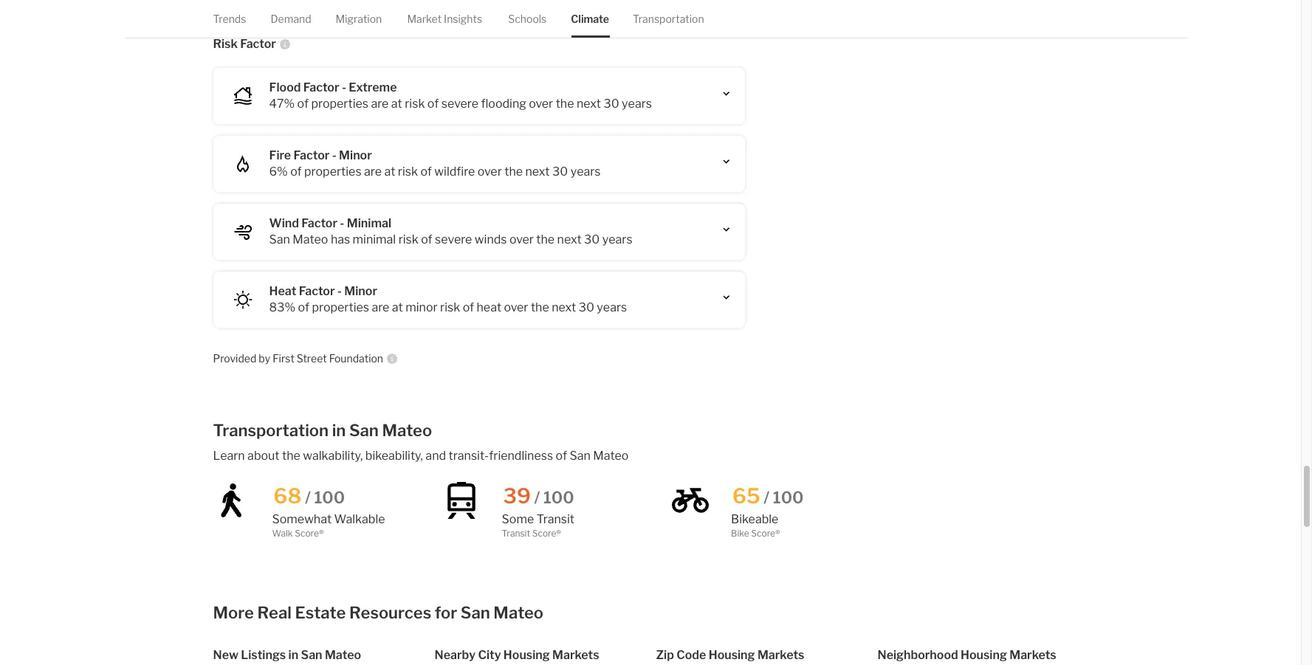 Task type: locate. For each thing, give the bounding box(es) containing it.
0 horizontal spatial transportation
[[213, 421, 329, 440]]

100 inside the 65 / 100
[[773, 488, 804, 507]]

migration
[[336, 13, 382, 25]]

mateo inside wind factor - minimal san mateo has minimal risk of severe winds over the next 30 years
[[293, 232, 328, 246]]

schools
[[508, 13, 547, 25]]

factor right flood
[[303, 80, 340, 94]]

2 housing from the left
[[709, 649, 755, 663]]

0 vertical spatial severe
[[442, 96, 479, 110]]

0 vertical spatial in
[[839, 8, 848, 23]]

0 horizontal spatial 100
[[314, 488, 345, 507]]

1 vertical spatial severe
[[435, 232, 472, 246]]

san left mateo.
[[851, 8, 872, 23]]

mateo
[[293, 232, 328, 246], [382, 421, 432, 440], [593, 449, 629, 463], [494, 603, 544, 623], [325, 649, 361, 663]]

and right wind,
[[650, 8, 670, 23]]

® down bikeable
[[776, 528, 781, 539]]

30 inside flood factor - extreme 47% of properties are at risk of severe flooding over the next 30 years
[[604, 96, 620, 110]]

risk left wildfire
[[398, 164, 418, 178]]

in right homes
[[839, 8, 848, 23]]

100 inside the 39 / 100
[[544, 488, 575, 507]]

and
[[369, 8, 389, 23], [650, 8, 670, 23], [426, 449, 446, 463]]

2 horizontal spatial housing
[[961, 649, 1008, 663]]

transit down some
[[502, 528, 531, 539]]

in
[[839, 8, 848, 23], [332, 421, 346, 440], [289, 649, 299, 663]]

100 up bikeable
[[773, 488, 804, 507]]

2 / from the left
[[535, 488, 540, 507]]

mateo.
[[874, 8, 912, 23]]

1 vertical spatial at
[[385, 164, 396, 178]]

1 markets from the left
[[553, 649, 600, 663]]

about up '68'
[[248, 449, 280, 463]]

and left 'transit-'
[[426, 449, 446, 463]]

100 for 65
[[773, 488, 804, 507]]

65 / 100
[[733, 484, 804, 509]]

transit down the 39 / 100
[[537, 513, 575, 527]]

over
[[529, 96, 554, 110], [478, 164, 502, 178], [510, 232, 534, 246], [504, 300, 529, 314]]

68
[[274, 484, 302, 509]]

2 ® from the left
[[557, 528, 562, 539]]

100 inside 68 / 100
[[314, 488, 345, 507]]

0 horizontal spatial markets
[[553, 649, 600, 663]]

- inside fire factor - minor 6% of properties are at risk of wildfire over the next 30 years
[[332, 148, 337, 162]]

score inside somewhat walkable walk score ®
[[295, 528, 319, 539]]

- inside the heat factor - minor 83% of properties are at minor        risk of heat over the next 30 years
[[338, 284, 342, 298]]

1 horizontal spatial and
[[426, 449, 446, 463]]

- for fire
[[332, 148, 337, 162]]

- inside flood factor - extreme 47% of properties are at risk of severe flooding over the next 30 years
[[342, 80, 346, 94]]

are inside fire factor - minor 6% of properties are at risk of wildfire over the next 30 years
[[364, 164, 382, 178]]

1 horizontal spatial /
[[535, 488, 540, 507]]

are for of
[[372, 300, 390, 314]]

zip code housing markets
[[656, 649, 805, 663]]

3 ® from the left
[[776, 528, 781, 539]]

/ inside 68 / 100
[[305, 488, 311, 507]]

over right winds on the top of page
[[510, 232, 534, 246]]

that
[[700, 8, 723, 23]]

1 vertical spatial learn
[[213, 449, 245, 463]]

0 vertical spatial transit
[[537, 513, 575, 527]]

housing right neighborhood at bottom right
[[961, 649, 1008, 663]]

fire
[[269, 148, 291, 162]]

0 vertical spatial learn
[[213, 8, 245, 23]]

1 learn from the top
[[213, 8, 245, 23]]

over right wildfire
[[478, 164, 502, 178]]

the inside wind factor - minimal san mateo has minimal risk of severe winds over the next 30 years
[[537, 232, 555, 246]]

listings
[[241, 649, 286, 663]]

mateo inside heading
[[325, 649, 361, 663]]

2 learn from the top
[[213, 449, 245, 463]]

score down bikeable
[[752, 528, 776, 539]]

risk
[[405, 96, 425, 110], [398, 164, 418, 178], [399, 232, 419, 246], [440, 300, 460, 314]]

next
[[577, 96, 601, 110], [526, 164, 550, 178], [557, 232, 582, 246], [552, 300, 576, 314]]

score inside bikeable bike score ®
[[752, 528, 776, 539]]

0 horizontal spatial score
[[295, 528, 319, 539]]

the inside the heat factor - minor 83% of properties are at minor        risk of heat over the next 30 years
[[531, 300, 549, 314]]

first
[[273, 352, 295, 365]]

risk right "minor"
[[440, 300, 460, 314]]

1 horizontal spatial ®
[[557, 528, 562, 539]]

1 horizontal spatial transportation
[[633, 13, 705, 25]]

nearby city housing markets heading
[[435, 648, 656, 664]]

transportation up walkability,
[[213, 421, 329, 440]]

/ inside the 65 / 100
[[764, 488, 770, 507]]

® inside somewhat walkable walk score ®
[[319, 528, 324, 539]]

2 markets from the left
[[758, 649, 805, 663]]

® for 39
[[557, 528, 562, 539]]

extreme
[[349, 80, 397, 94]]

1 / from the left
[[305, 488, 311, 507]]

1 horizontal spatial score
[[532, 528, 557, 539]]

over down winds on the top of page
[[504, 300, 529, 314]]

such
[[505, 8, 531, 23]]

factor for heat
[[299, 284, 335, 298]]

are left "minor"
[[372, 300, 390, 314]]

learn about natural hazards and environmental risks, such as floods, fires, wind, and heat that      could impact homes in san mateo.
[[213, 8, 912, 23]]

over right flooding
[[529, 96, 554, 110]]

1 vertical spatial minor
[[344, 284, 378, 298]]

risk inside wind factor - minimal san mateo has minimal risk of severe winds over the next 30 years
[[399, 232, 419, 246]]

0 vertical spatial at
[[391, 96, 403, 110]]

severe
[[442, 96, 479, 110], [435, 232, 472, 246]]

housing right city
[[504, 649, 550, 663]]

properties inside fire factor - minor 6% of properties are at risk of wildfire over the next 30 years
[[304, 164, 362, 178]]

1 vertical spatial properties
[[304, 164, 362, 178]]

transit
[[537, 513, 575, 527], [502, 528, 531, 539]]

markets
[[553, 649, 600, 663], [758, 649, 805, 663], [1010, 649, 1057, 663]]

minor
[[339, 148, 372, 162], [344, 284, 378, 298]]

housing for city
[[504, 649, 550, 663]]

minimal
[[353, 232, 396, 246]]

the
[[556, 96, 574, 110], [505, 164, 523, 178], [537, 232, 555, 246], [531, 300, 549, 314], [282, 449, 301, 463]]

minor for minor
[[344, 284, 378, 298]]

1 vertical spatial transit
[[502, 528, 531, 539]]

of right "friendliness" at the left bottom of page
[[556, 449, 567, 463]]

0 vertical spatial transportation
[[633, 13, 705, 25]]

1 horizontal spatial 100
[[544, 488, 575, 507]]

more real estate resources for san mateo
[[213, 603, 544, 623]]

2 horizontal spatial ®
[[776, 528, 781, 539]]

hazards
[[323, 8, 366, 23]]

0 vertical spatial properties
[[311, 96, 369, 110]]

6%
[[269, 164, 288, 178]]

2 horizontal spatial score
[[752, 528, 776, 539]]

are inside flood factor - extreme 47% of properties are at risk of severe flooding over the next 30 years
[[371, 96, 389, 110]]

factor right "heat"
[[299, 284, 335, 298]]

are down "extreme"
[[371, 96, 389, 110]]

by
[[259, 352, 271, 365]]

minor down minimal
[[344, 284, 378, 298]]

are up minimal
[[364, 164, 382, 178]]

severe left flooding
[[442, 96, 479, 110]]

1 vertical spatial transportation
[[213, 421, 329, 440]]

2 horizontal spatial and
[[650, 8, 670, 23]]

factor for fire
[[294, 148, 330, 162]]

the inside fire factor - minor 6% of properties are at risk of wildfire over the next 30 years
[[505, 164, 523, 178]]

over inside fire factor - minor 6% of properties are at risk of wildfire over the next 30 years
[[478, 164, 502, 178]]

1 vertical spatial are
[[364, 164, 382, 178]]

3 100 from the left
[[773, 488, 804, 507]]

score for 39
[[532, 528, 557, 539]]

1 horizontal spatial transit
[[537, 513, 575, 527]]

risk right minimal
[[399, 232, 419, 246]]

real
[[257, 603, 292, 623]]

properties for fire
[[304, 164, 362, 178]]

markets for nearby city housing markets
[[553, 649, 600, 663]]

3 / from the left
[[764, 488, 770, 507]]

factor inside fire factor - minor 6% of properties are at risk of wildfire over the next 30 years
[[294, 148, 330, 162]]

factor inside wind factor - minimal san mateo has minimal risk of severe winds over the next 30 years
[[302, 216, 338, 230]]

30
[[604, 96, 620, 110], [553, 164, 568, 178], [584, 232, 600, 246], [579, 300, 595, 314]]

and right hazards
[[369, 8, 389, 23]]

san down wind on the top
[[269, 232, 290, 246]]

® down the 39 / 100
[[557, 528, 562, 539]]

2 100 from the left
[[544, 488, 575, 507]]

® inside some transit transit score ®
[[557, 528, 562, 539]]

the inside flood factor - extreme 47% of properties are at risk of severe flooding over the next 30 years
[[556, 96, 574, 110]]

housing right code
[[709, 649, 755, 663]]

100
[[314, 488, 345, 507], [544, 488, 575, 507], [773, 488, 804, 507]]

factor
[[240, 37, 276, 51], [303, 80, 340, 94], [294, 148, 330, 162], [302, 216, 338, 230], [299, 284, 335, 298]]

1 about from the top
[[248, 8, 280, 23]]

2 about from the top
[[248, 449, 280, 463]]

at up minimal
[[385, 164, 396, 178]]

transportation
[[633, 13, 705, 25], [213, 421, 329, 440]]

score down somewhat
[[295, 528, 319, 539]]

some
[[502, 513, 534, 527]]

at for of
[[392, 300, 403, 314]]

2 horizontal spatial markets
[[1010, 649, 1057, 663]]

market insights link
[[407, 0, 482, 38]]

1 horizontal spatial heat
[[673, 8, 697, 23]]

walkable
[[334, 513, 385, 527]]

1 vertical spatial about
[[248, 449, 280, 463]]

zip code housing markets heading
[[656, 648, 878, 664]]

- down has
[[338, 284, 342, 298]]

® down somewhat
[[319, 528, 324, 539]]

2 vertical spatial at
[[392, 300, 403, 314]]

2 vertical spatial in
[[289, 649, 299, 663]]

/ right 39 on the left of page
[[535, 488, 540, 507]]

learn
[[213, 8, 245, 23], [213, 449, 245, 463]]

3 score from the left
[[752, 528, 776, 539]]

score inside some transit transit score ®
[[532, 528, 557, 539]]

at
[[391, 96, 403, 110], [385, 164, 396, 178], [392, 300, 403, 314]]

- for heat
[[338, 284, 342, 298]]

0 horizontal spatial in
[[289, 649, 299, 663]]

0 vertical spatial about
[[248, 8, 280, 23]]

®
[[319, 528, 324, 539], [557, 528, 562, 539], [776, 528, 781, 539]]

1 horizontal spatial markets
[[758, 649, 805, 663]]

0 vertical spatial are
[[371, 96, 389, 110]]

heat right "minor"
[[477, 300, 502, 314]]

wildfire
[[435, 164, 475, 178]]

of inside wind factor - minimal san mateo has minimal risk of severe winds over the next 30 years
[[421, 232, 433, 246]]

® for 68
[[319, 528, 324, 539]]

/ right '68'
[[305, 488, 311, 507]]

/
[[305, 488, 311, 507], [535, 488, 540, 507], [764, 488, 770, 507]]

2 horizontal spatial in
[[839, 8, 848, 23]]

/ inside the 39 / 100
[[535, 488, 540, 507]]

factor up has
[[302, 216, 338, 230]]

provided
[[213, 352, 257, 365]]

2 vertical spatial are
[[372, 300, 390, 314]]

in right 'listings'
[[289, 649, 299, 663]]

at left "minor"
[[392, 300, 403, 314]]

about
[[248, 8, 280, 23], [248, 449, 280, 463]]

1 100 from the left
[[314, 488, 345, 507]]

of
[[297, 96, 309, 110], [428, 96, 439, 110], [290, 164, 302, 178], [421, 164, 432, 178], [421, 232, 433, 246], [298, 300, 310, 314], [463, 300, 474, 314], [556, 449, 567, 463]]

0 vertical spatial heat
[[673, 8, 697, 23]]

- inside wind factor - minimal san mateo has minimal risk of severe winds over the next 30 years
[[340, 216, 345, 230]]

3 housing from the left
[[961, 649, 1008, 663]]

risk up fire factor - minor 6% of properties are at risk of wildfire over the next 30 years on the left top
[[405, 96, 425, 110]]

39
[[504, 484, 531, 509]]

1 ® from the left
[[319, 528, 324, 539]]

2 score from the left
[[532, 528, 557, 539]]

factor for flood
[[303, 80, 340, 94]]

san down estate on the bottom left of the page
[[301, 649, 323, 663]]

at down "extreme"
[[391, 96, 403, 110]]

2 horizontal spatial /
[[764, 488, 770, 507]]

bikeable bike score ®
[[731, 513, 781, 539]]

100 up somewhat walkable walk score ®
[[314, 488, 345, 507]]

zip
[[656, 649, 674, 663]]

properties down "extreme"
[[311, 96, 369, 110]]

risk inside flood factor - extreme 47% of properties are at risk of severe flooding over the next 30 years
[[405, 96, 425, 110]]

learn for learn about the walkability, bikeability, and transit-friendliness of san mateo
[[213, 449, 245, 463]]

about up the "risk factor"
[[248, 8, 280, 23]]

0 vertical spatial minor
[[339, 148, 372, 162]]

1 vertical spatial in
[[332, 421, 346, 440]]

factor inside flood factor - extreme 47% of properties are at risk of severe flooding over the next 30 years
[[303, 80, 340, 94]]

1 score from the left
[[295, 528, 319, 539]]

0 horizontal spatial ®
[[319, 528, 324, 539]]

minor inside the heat factor - minor 83% of properties are at minor        risk of heat over the next 30 years
[[344, 284, 378, 298]]

impact
[[758, 8, 796, 23]]

0 horizontal spatial heat
[[477, 300, 502, 314]]

100 up some transit transit score ®
[[544, 488, 575, 507]]

0 horizontal spatial housing
[[504, 649, 550, 663]]

properties up foundation
[[312, 300, 369, 314]]

at inside fire factor - minor 6% of properties are at risk of wildfire over the next 30 years
[[385, 164, 396, 178]]

at inside flood factor - extreme 47% of properties are at risk of severe flooding over the next 30 years
[[391, 96, 403, 110]]

are inside the heat factor - minor 83% of properties are at minor        risk of heat over the next 30 years
[[372, 300, 390, 314]]

2 vertical spatial properties
[[312, 300, 369, 314]]

are
[[371, 96, 389, 110], [364, 164, 382, 178], [372, 300, 390, 314]]

0 horizontal spatial transit
[[502, 528, 531, 539]]

friendliness
[[489, 449, 553, 463]]

bikeability,
[[366, 449, 423, 463]]

score down some
[[532, 528, 557, 539]]

properties inside the heat factor - minor 83% of properties are at minor        risk of heat over the next 30 years
[[312, 300, 369, 314]]

/ for 65
[[764, 488, 770, 507]]

next inside flood factor - extreme 47% of properties are at risk of severe flooding over the next 30 years
[[577, 96, 601, 110]]

/ right 65
[[764, 488, 770, 507]]

factor right risk in the left of the page
[[240, 37, 276, 51]]

next inside fire factor - minor 6% of properties are at risk of wildfire over the next 30 years
[[526, 164, 550, 178]]

1 vertical spatial heat
[[477, 300, 502, 314]]

properties inside flood factor - extreme 47% of properties are at risk of severe flooding over the next 30 years
[[311, 96, 369, 110]]

at inside the heat factor - minor 83% of properties are at minor        risk of heat over the next 30 years
[[392, 300, 403, 314]]

100 for 39
[[544, 488, 575, 507]]

san inside heading
[[301, 649, 323, 663]]

1 horizontal spatial housing
[[709, 649, 755, 663]]

fires,
[[589, 8, 616, 23]]

- up has
[[340, 216, 345, 230]]

properties right 6%
[[304, 164, 362, 178]]

risks,
[[474, 8, 503, 23]]

1 housing from the left
[[504, 649, 550, 663]]

0 horizontal spatial /
[[305, 488, 311, 507]]

- right fire on the left
[[332, 148, 337, 162]]

are for severe
[[371, 96, 389, 110]]

in up walkability,
[[332, 421, 346, 440]]

of right minimal
[[421, 232, 433, 246]]

severe left winds on the top of page
[[435, 232, 472, 246]]

minor up minimal
[[339, 148, 372, 162]]

100 for 68
[[314, 488, 345, 507]]

factor inside the heat factor - minor 83% of properties are at minor        risk of heat over the next 30 years
[[299, 284, 335, 298]]

2 horizontal spatial 100
[[773, 488, 804, 507]]

transportation right fires,
[[633, 13, 705, 25]]

30 inside the heat factor - minor 83% of properties are at minor        risk of heat over the next 30 years
[[579, 300, 595, 314]]

- left "extreme"
[[342, 80, 346, 94]]

estate
[[295, 603, 346, 623]]

neighborhood housing markets heading
[[878, 648, 1100, 664]]

wind
[[269, 216, 299, 230]]

heat left that
[[673, 8, 697, 23]]

san up the 39 / 100
[[570, 449, 591, 463]]

factor right fire on the left
[[294, 148, 330, 162]]

severe inside wind factor - minimal san mateo has minimal risk of severe winds over the next 30 years
[[435, 232, 472, 246]]

housing
[[504, 649, 550, 663], [709, 649, 755, 663], [961, 649, 1008, 663]]

transportation link
[[633, 0, 705, 38]]

minor inside fire factor - minor 6% of properties are at risk of wildfire over the next 30 years
[[339, 148, 372, 162]]



Task type: vqa. For each thing, say whether or not it's contained in the screenshot.
THAT
yes



Task type: describe. For each thing, give the bounding box(es) containing it.
somewhat walkable walk score ®
[[272, 513, 385, 539]]

san right for
[[461, 603, 490, 623]]

/ for 68
[[305, 488, 311, 507]]

has
[[331, 232, 350, 246]]

years inside fire factor - minor 6% of properties are at risk of wildfire over the next 30 years
[[571, 164, 601, 178]]

learn about the walkability, bikeability, and transit-friendliness of san mateo
[[213, 449, 629, 463]]

trends link
[[213, 0, 246, 38]]

of right "minor"
[[463, 300, 474, 314]]

transportation for transportation
[[633, 13, 705, 25]]

trends
[[213, 13, 246, 25]]

1 horizontal spatial in
[[332, 421, 346, 440]]

68 / 100
[[274, 484, 345, 509]]

flooding
[[481, 96, 527, 110]]

neighborhood housing markets
[[878, 649, 1057, 663]]

30 inside wind factor - minimal san mateo has minimal risk of severe winds over the next 30 years
[[584, 232, 600, 246]]

factor for wind
[[302, 216, 338, 230]]

more
[[213, 603, 254, 623]]

factor for risk
[[240, 37, 276, 51]]

neighborhood
[[878, 649, 959, 663]]

transportation in san mateo
[[213, 421, 432, 440]]

0 horizontal spatial and
[[369, 8, 389, 23]]

risk factor
[[213, 37, 276, 51]]

demand link
[[271, 0, 312, 38]]

are for wildfire
[[364, 164, 382, 178]]

over inside flood factor - extreme 47% of properties are at risk of severe flooding over the next 30 years
[[529, 96, 554, 110]]

some transit transit score ®
[[502, 513, 575, 539]]

san up bikeability,
[[349, 421, 379, 440]]

flood factor - extreme 47% of properties are at risk of severe flooding over the next 30 years
[[269, 80, 652, 110]]

new
[[213, 649, 239, 663]]

properties for flood
[[311, 96, 369, 110]]

wind factor - minimal san mateo has minimal risk of severe winds over the next 30 years
[[269, 216, 633, 246]]

3 markets from the left
[[1010, 649, 1057, 663]]

of up fire factor - minor 6% of properties are at risk of wildfire over the next 30 years on the left top
[[428, 96, 439, 110]]

natural
[[282, 8, 321, 23]]

resources
[[349, 603, 432, 623]]

of right the "83%"
[[298, 300, 310, 314]]

walkability,
[[303, 449, 363, 463]]

new listings in san mateo heading
[[213, 648, 435, 664]]

san inside wind factor - minimal san mateo has minimal risk of severe winds over the next 30 years
[[269, 232, 290, 246]]

83%
[[269, 300, 296, 314]]

over inside wind factor - minimal san mateo has minimal risk of severe winds over the next 30 years
[[510, 232, 534, 246]]

demand
[[271, 13, 312, 25]]

heat
[[269, 284, 297, 298]]

wind,
[[618, 8, 647, 23]]

as
[[534, 8, 547, 23]]

heat factor - minor 83% of properties are at minor        risk of heat over the next 30 years
[[269, 284, 627, 314]]

39 / 100
[[504, 484, 575, 509]]

somewhat
[[272, 513, 332, 527]]

- for flood
[[342, 80, 346, 94]]

city
[[478, 649, 501, 663]]

of right 6%
[[290, 164, 302, 178]]

walk
[[272, 528, 293, 539]]

insights
[[444, 13, 482, 25]]

of right 47% at the left of page
[[297, 96, 309, 110]]

next inside wind factor - minimal san mateo has minimal risk of severe winds over the next 30 years
[[557, 232, 582, 246]]

markets for zip code housing markets
[[758, 649, 805, 663]]

climate link
[[571, 0, 609, 38]]

risk inside fire factor - minor 6% of properties are at risk of wildfire over the next 30 years
[[398, 164, 418, 178]]

risk
[[213, 37, 238, 51]]

new listings in san mateo
[[213, 649, 361, 663]]

minor
[[406, 300, 438, 314]]

market insights
[[407, 13, 482, 25]]

nearby city housing markets
[[435, 649, 600, 663]]

in inside heading
[[289, 649, 299, 663]]

fire factor - minor 6% of properties are at risk of wildfire over the next 30 years
[[269, 148, 601, 178]]

- for wind
[[340, 216, 345, 230]]

transportation for transportation in san mateo
[[213, 421, 329, 440]]

climate
[[571, 13, 609, 25]]

code
[[677, 649, 707, 663]]

transit-
[[449, 449, 489, 463]]

environmental
[[392, 8, 472, 23]]

street
[[297, 352, 327, 365]]

severe inside flood factor - extreme 47% of properties are at risk of severe flooding over the next 30 years
[[442, 96, 479, 110]]

over inside the heat factor - minor 83% of properties are at minor        risk of heat over the next 30 years
[[504, 300, 529, 314]]

could
[[725, 8, 755, 23]]

65
[[733, 484, 761, 509]]

for
[[435, 603, 458, 623]]

minor for risk
[[339, 148, 372, 162]]

next inside the heat factor - minor 83% of properties are at minor        risk of heat over the next 30 years
[[552, 300, 576, 314]]

score for 68
[[295, 528, 319, 539]]

homes
[[798, 8, 836, 23]]

migration link
[[336, 0, 382, 38]]

® inside bikeable bike score ®
[[776, 528, 781, 539]]

flood
[[269, 80, 301, 94]]

foundation
[[329, 352, 383, 365]]

years inside the heat factor - minor 83% of properties are at minor        risk of heat over the next 30 years
[[597, 300, 627, 314]]

nearby
[[435, 649, 476, 663]]

bike
[[731, 528, 750, 539]]

schools link
[[508, 0, 547, 38]]

market
[[407, 13, 442, 25]]

/ for 39
[[535, 488, 540, 507]]

heat inside the heat factor - minor 83% of properties are at minor        risk of heat over the next 30 years
[[477, 300, 502, 314]]

bikeable
[[731, 513, 779, 527]]

47%
[[269, 96, 295, 110]]

housing for code
[[709, 649, 755, 663]]

about for natural
[[248, 8, 280, 23]]

30 inside fire factor - minor 6% of properties are at risk of wildfire over the next 30 years
[[553, 164, 568, 178]]

floods,
[[549, 8, 586, 23]]

learn for learn about natural hazards and environmental risks, such as floods, fires, wind, and heat that      could impact homes in san mateo.
[[213, 8, 245, 23]]

properties for heat
[[312, 300, 369, 314]]

minimal
[[347, 216, 392, 230]]

at for severe
[[391, 96, 403, 110]]

years inside flood factor - extreme 47% of properties are at risk of severe flooding over the next 30 years
[[622, 96, 652, 110]]

about for the
[[248, 449, 280, 463]]

winds
[[475, 232, 507, 246]]

at for wildfire
[[385, 164, 396, 178]]

of left wildfire
[[421, 164, 432, 178]]

years inside wind factor - minimal san mateo has minimal risk of severe winds over the next 30 years
[[603, 232, 633, 246]]

risk inside the heat factor - minor 83% of properties are at minor        risk of heat over the next 30 years
[[440, 300, 460, 314]]

provided by first street foundation
[[213, 352, 383, 365]]



